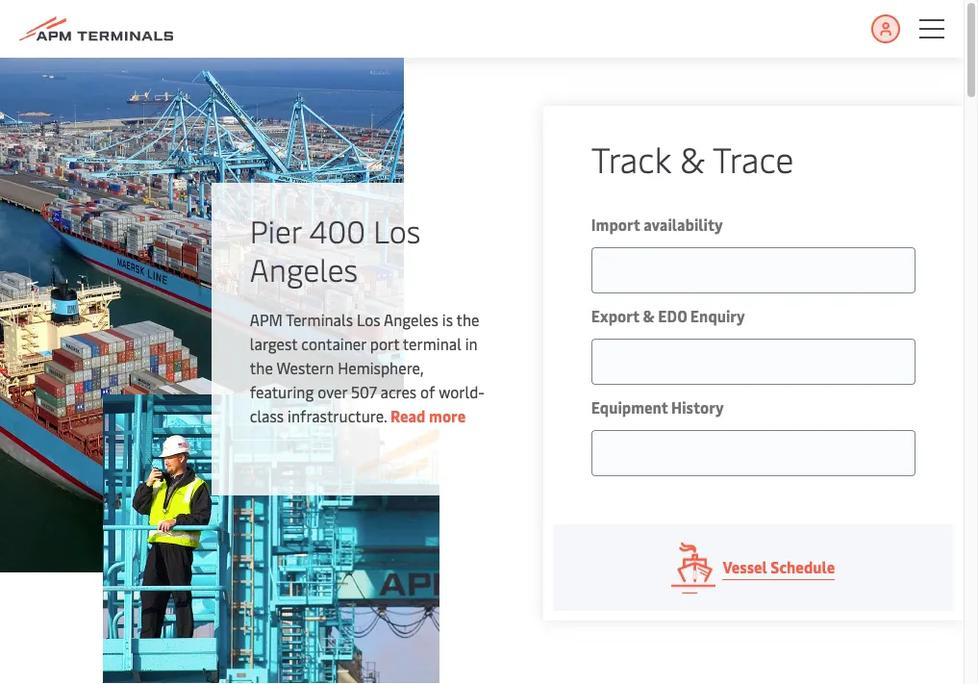 Task type: locate. For each thing, give the bounding box(es) containing it.
los inside the pier 400 los angeles
[[373, 210, 421, 251]]

& for trace
[[680, 135, 705, 182]]

los for terminals
[[357, 309, 381, 330]]

import
[[591, 214, 640, 235]]

angeles up terminal
[[384, 309, 439, 330]]

1 vertical spatial &
[[643, 305, 655, 326]]

los
[[373, 210, 421, 251], [357, 309, 381, 330]]

los up port
[[357, 309, 381, 330]]

largest
[[250, 333, 298, 354]]

1 vertical spatial los
[[357, 309, 381, 330]]

1 horizontal spatial the
[[457, 309, 480, 330]]

0 horizontal spatial angeles
[[250, 248, 358, 290]]

los for 400
[[373, 210, 421, 251]]

& left edo at the right of page
[[643, 305, 655, 326]]

los right 400
[[373, 210, 421, 251]]

terminals
[[286, 309, 353, 330]]

0 horizontal spatial &
[[643, 305, 655, 326]]

the
[[457, 309, 480, 330], [250, 357, 273, 378]]

read more
[[391, 405, 466, 426]]

port
[[370, 333, 399, 354]]

export
[[591, 305, 640, 326]]

equipment
[[591, 396, 668, 418]]

in
[[465, 333, 478, 354]]

1 horizontal spatial &
[[680, 135, 705, 182]]

class
[[250, 405, 284, 426]]

pier
[[250, 210, 302, 251]]

angeles
[[250, 248, 358, 290], [384, 309, 439, 330]]

400
[[309, 210, 366, 251]]

&
[[680, 135, 705, 182], [643, 305, 655, 326]]

0 horizontal spatial the
[[250, 357, 273, 378]]

import availability
[[591, 214, 723, 235]]

apm
[[250, 309, 283, 330]]

history
[[672, 396, 724, 418]]

0 vertical spatial los
[[373, 210, 421, 251]]

angeles inside the pier 400 los angeles
[[250, 248, 358, 290]]

1 horizontal spatial angeles
[[384, 309, 439, 330]]

terminal
[[403, 333, 462, 354]]

export & edo enquiry
[[591, 305, 745, 326]]

track
[[591, 135, 671, 182]]

the right is
[[457, 309, 480, 330]]

1 vertical spatial the
[[250, 357, 273, 378]]

angeles for terminals
[[384, 309, 439, 330]]

angeles up terminals
[[250, 248, 358, 290]]

& left trace
[[680, 135, 705, 182]]

hemisphere,
[[338, 357, 424, 378]]

infrastructure.
[[288, 405, 387, 426]]

the down largest
[[250, 357, 273, 378]]

angeles inside the apm terminals los angeles is the largest container port terminal in the western hemisphere, featuring over 507 acres of world- class infrastructure.
[[384, 309, 439, 330]]

los inside the apm terminals los angeles is the largest container port terminal in the western hemisphere, featuring over 507 acres of world- class infrastructure.
[[357, 309, 381, 330]]

0 vertical spatial angeles
[[250, 248, 358, 290]]

0 vertical spatial &
[[680, 135, 705, 182]]

edo
[[658, 305, 687, 326]]

acres
[[380, 381, 417, 402]]

la secondary image
[[103, 394, 440, 683]]

1 vertical spatial angeles
[[384, 309, 439, 330]]

over
[[318, 381, 347, 402]]

pier 400 los angeles
[[250, 210, 421, 290]]



Task type: describe. For each thing, give the bounding box(es) containing it.
featuring
[[250, 381, 314, 402]]

507
[[351, 381, 377, 402]]

read
[[391, 405, 426, 426]]

more
[[429, 405, 466, 426]]

is
[[442, 309, 453, 330]]

enquiry
[[691, 305, 745, 326]]

& for edo
[[643, 305, 655, 326]]

container
[[301, 333, 366, 354]]

0 vertical spatial the
[[457, 309, 480, 330]]

read more link
[[391, 405, 466, 426]]

of
[[420, 381, 435, 402]]

equipment history
[[591, 396, 724, 418]]

vessel
[[723, 556, 768, 577]]

apm terminals los angeles is the largest container port terminal in the western hemisphere, featuring over 507 acres of world- class infrastructure.
[[250, 309, 485, 426]]

angeles for 400
[[250, 248, 358, 290]]

los angeles pier 400 image
[[0, 58, 404, 572]]

availability
[[644, 214, 723, 235]]

vessel schedule
[[723, 556, 835, 577]]

track & trace
[[591, 135, 794, 182]]

western
[[276, 357, 334, 378]]

trace
[[713, 135, 794, 182]]

world-
[[439, 381, 485, 402]]

vessel schedule link
[[553, 524, 954, 611]]

schedule
[[771, 556, 835, 577]]



Task type: vqa. For each thing, say whether or not it's contained in the screenshot.
Select on the top of page
no



